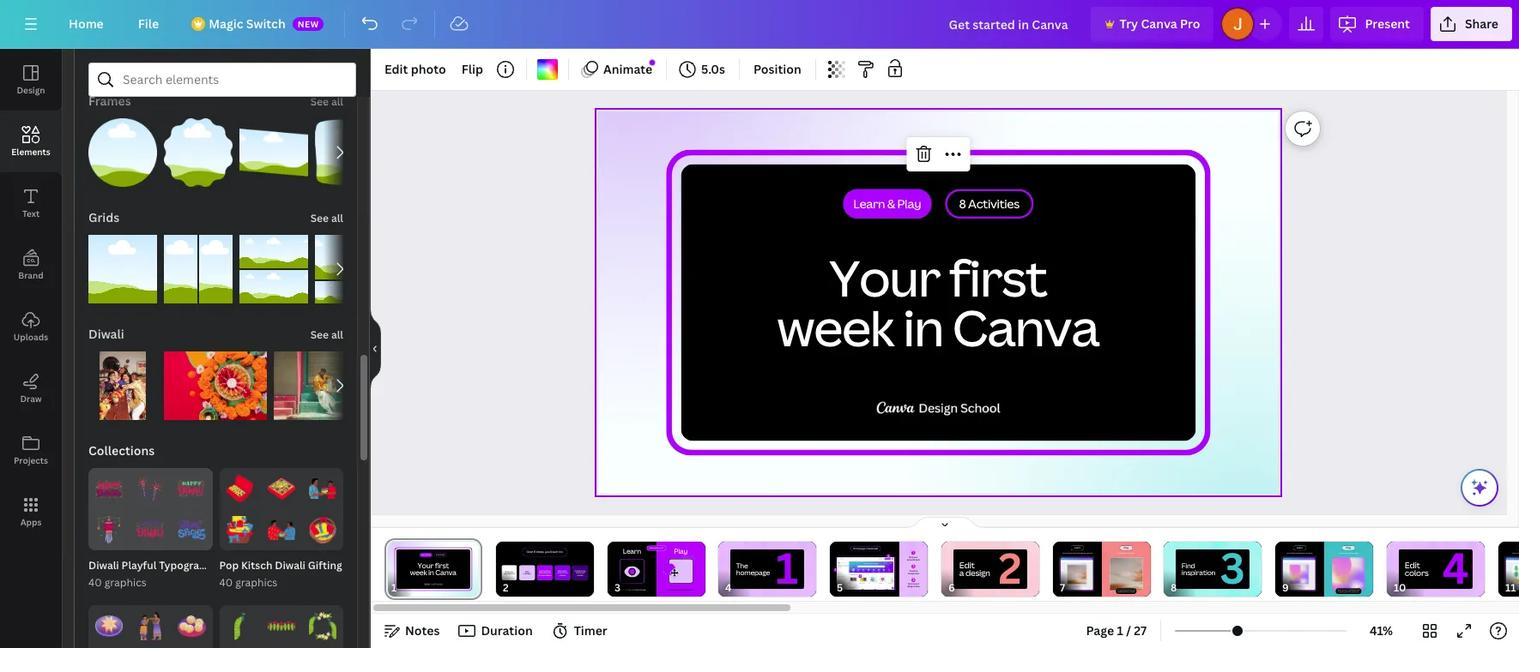 Task type: describe. For each thing, give the bounding box(es) containing it.
find your projects here create a design here find recent designs here
[[907, 557, 920, 589]]

with inside get inspired with elements and templates
[[539, 572, 542, 575]]

a right add
[[1308, 553, 1309, 555]]

textured geometric diwali celebration image
[[137, 613, 164, 641]]

work
[[558, 570, 563, 573]]

see for diwali
[[310, 328, 329, 342]]

0 horizontal spatial happy diwali playful typography image
[[137, 517, 164, 545]]

create
[[909, 571, 916, 573]]

41% button
[[1354, 618, 1409, 646]]

your first
[[829, 245, 1047, 312]]

see all button for grids
[[309, 201, 345, 235]]

magic switch
[[209, 15, 286, 32]]

week in canva
[[777, 294, 1099, 361]]

graphics inside pop kitsch diwali gifting 40 graphics
[[235, 576, 278, 591]]

see for grids
[[310, 211, 329, 226]]

diwali for diwali playful typography 40 graphics
[[88, 559, 119, 574]]

edit colors
[[1405, 560, 1429, 580]]

box
[[1133, 553, 1135, 555]]

experiment
[[1117, 553, 1124, 555]]

duration
[[481, 623, 533, 639]]

playful diwali lantern image
[[95, 517, 123, 544]]

40 inside pop kitsch diwali gifting 40 graphics
[[219, 576, 233, 591]]

try canva pro
[[1120, 15, 1200, 32]]

home
[[69, 15, 104, 32]]

1 horizontal spatial edit a design
[[959, 560, 990, 580]]

text
[[22, 208, 40, 220]]

hide image
[[370, 308, 381, 390]]

find your way around
[[504, 571, 514, 576]]

share button
[[1431, 7, 1512, 41]]

photo
[[411, 61, 446, 77]]

the
[[737, 562, 748, 571]]

slant frame image
[[239, 118, 308, 187]]

pop kitsch diwali gifting 40 graphics
[[219, 559, 342, 591]]

1 horizontal spatial 2
[[913, 565, 915, 569]]

switch
[[246, 15, 286, 32]]

watch
[[618, 589, 624, 592]]

learn
[[636, 589, 641, 592]]

edit down hide pages image
[[959, 560, 975, 571]]

circle frame image
[[88, 118, 157, 187]]

and right click
[[1066, 553, 1068, 555]]

1 pop kitsch diwali gift basket image from the left
[[226, 517, 254, 544]]

magic
[[209, 15, 243, 32]]

no color image
[[537, 59, 558, 80]]

collections
[[88, 443, 155, 459]]

1 right the homepage 1
[[835, 569, 836, 573]]

see for frames
[[310, 94, 329, 109]]

elements
[[11, 146, 50, 158]]

pop kitsch diwali gift giving image
[[268, 517, 295, 545]]

flip button
[[455, 56, 490, 83]]

and inside get inspired with elements and templates
[[538, 574, 542, 577]]

edit inside popup button
[[385, 61, 408, 77]]

design down hide pages image
[[966, 568, 990, 580]]

resize
[[1086, 553, 1090, 555]]

position
[[754, 61, 802, 77]]

notes button
[[378, 618, 447, 646]]

pop kitsch diwali sweets gift box image
[[226, 476, 254, 503]]

Design title text field
[[935, 7, 1084, 41]]

video
[[626, 589, 632, 592]]

projects
[[907, 559, 915, 562]]

get
[[539, 570, 543, 573]]

make
[[679, 589, 685, 592]]

your for here
[[914, 557, 918, 560]]

edit inside edit colors
[[1405, 560, 1420, 571]]

colorful diwali flatlay of diwali candles and flowers image
[[164, 352, 267, 421]]

and right edit
[[1083, 553, 1086, 555]]

page
[[1086, 623, 1114, 639]]

explore
[[1124, 575, 1130, 576]]

collaborate, share and publish
[[575, 570, 586, 577]]

1 horizontal spatial how
[[1073, 553, 1075, 555]]

page 1 / 27
[[1086, 623, 1147, 639]]

apps
[[20, 517, 42, 529]]

design
[[17, 84, 45, 96]]

time
[[1127, 573, 1130, 575]]

timer
[[574, 623, 608, 639]]

diwali playful typography 40 graphics
[[88, 559, 218, 591]]

draw button
[[0, 358, 62, 420]]

photos
[[557, 572, 564, 575]]

homepage
[[737, 569, 770, 578]]

find for 3
[[1182, 562, 1196, 571]]

pop kitsch diwali chocolate box image
[[268, 476, 295, 503]]

draw
[[20, 393, 42, 405]]

get inspired with elements and templates
[[538, 570, 551, 577]]

first
[[949, 245, 1047, 312]]

find
[[1292, 553, 1295, 555]]

0 horizontal spatial edit a design
[[524, 571, 531, 576]]

/
[[1126, 623, 1131, 639]]

main menu bar
[[0, 0, 1519, 49]]

all for diwali
[[331, 328, 343, 342]]

edit
[[1080, 553, 1083, 555]]

pro
[[1180, 15, 1200, 32]]

man wearing traditional attire for diwali image
[[274, 352, 377, 421]]

2 horizontal spatial with
[[1125, 553, 1127, 555]]

diwali inside pop kitsch diwali gifting 40 graphics
[[275, 559, 306, 574]]

interact
[[667, 589, 675, 592]]

design button
[[0, 49, 62, 111]]

present
[[1365, 15, 1410, 32]]

canva inside try canva pro button
[[1141, 15, 1177, 32]]

and left add
[[1295, 553, 1297, 555]]

to inside it's time to explore
[[1122, 575, 1124, 576]]

it
[[685, 589, 686, 592]]

animate
[[603, 61, 652, 77]]

projects
[[14, 455, 48, 467]]

to left find
[[1290, 553, 1292, 555]]

uploads button
[[0, 296, 62, 358]]

home link
[[55, 7, 117, 41]]

brand button
[[0, 234, 62, 296]]

how to cha button
[[1498, 542, 1519, 597]]

templates
[[542, 574, 551, 577]]

share
[[1465, 15, 1499, 32]]

position button
[[747, 56, 808, 83]]

india detailed handdrawn decorative border elements dahlia garland image
[[268, 613, 295, 641]]

with inside the work with photos and videos
[[563, 570, 567, 573]]

40 inside diwali playful typography 40 graphics
[[88, 576, 102, 591]]

graphics right add
[[1300, 553, 1306, 555]]

design inside the find your projects here create a design here find recent designs here
[[908, 573, 914, 576]]

projects button
[[0, 420, 62, 482]]

0 horizontal spatial 3
[[860, 575, 861, 579]]

present button
[[1331, 7, 1424, 41]]

flip
[[462, 61, 483, 77]]

4
[[1443, 539, 1469, 597]]



Task type: locate. For each thing, give the bounding box(es) containing it.
1 horizontal spatial try
[[1339, 553, 1341, 555]]

1 horizontal spatial canva
[[1141, 15, 1177, 32]]

5.0s button
[[674, 56, 732, 83]]

elements
[[543, 572, 551, 575]]

design up recent
[[908, 573, 914, 576]]

collaborate,
[[575, 570, 586, 573]]

0 horizontal spatial pop kitsch diwali gift basket image
[[226, 517, 254, 544]]

0 vertical spatial see
[[310, 94, 329, 109]]

2 40 from the left
[[219, 576, 233, 591]]

india detailed handdrawn decorative border elements peacock image
[[226, 613, 254, 641]]

how right watch
[[1073, 553, 1075, 555]]

how for how to find and add graphics to a design try adding and editing graphics
[[1287, 553, 1290, 555]]

diwali special playful typography image
[[178, 517, 206, 545]]

a inside the find your projects here create a design here find recent designs here
[[917, 571, 918, 573]]

2 vertical spatial see all button
[[309, 318, 345, 352]]

diwali inside 'button'
[[88, 326, 124, 342]]

brand
[[18, 270, 44, 282]]

1 vertical spatial try
[[1339, 553, 1341, 555]]

try inside button
[[1120, 15, 1138, 32]]

watch
[[1068, 553, 1072, 555]]

1 vertical spatial happy diwali playful typography image
[[137, 517, 164, 545]]

happy diwali playful typography image up diwali playful typography button
[[137, 517, 164, 545]]

40
[[88, 576, 102, 591], [219, 576, 233, 591]]

a right create
[[917, 571, 918, 573]]

how inside button
[[1512, 553, 1515, 555]]

to
[[1076, 553, 1077, 555], [1290, 553, 1292, 555], [1306, 553, 1307, 555], [1516, 553, 1517, 555], [1122, 575, 1124, 576]]

and inside collaborate, share and publish
[[581, 572, 584, 575]]

diwali right kitsch at left
[[275, 559, 306, 574]]

your inside "find your way around"
[[509, 571, 513, 574]]

0 vertical spatial here
[[916, 559, 920, 562]]

find inside find inspiration 3
[[1182, 562, 1196, 571]]

0 horizontal spatial how
[[1287, 553, 1290, 555]]

happen
[[687, 589, 694, 592]]

graphics inside diwali playful typography 40 graphics
[[104, 576, 147, 591]]

edit a design left the get
[[524, 571, 531, 576]]

diwali
[[88, 326, 124, 342], [88, 559, 119, 574], [275, 559, 306, 574]]

your
[[829, 245, 940, 312]]

2 see all button from the top
[[309, 201, 345, 235]]

in
[[903, 294, 943, 361]]

green flower design frame image
[[164, 118, 233, 187]]

0 vertical spatial how
[[1073, 553, 1075, 555]]

1 vertical spatial see all
[[310, 211, 343, 226]]

happy diwali playful typography image
[[95, 476, 123, 503]]

here right designs
[[915, 586, 920, 589]]

designs
[[908, 586, 915, 589]]

typography
[[159, 559, 218, 574]]

1 horizontal spatial pop kitsch diwali gift basket image
[[309, 517, 336, 545]]

frames
[[88, 93, 131, 109]]

share
[[576, 572, 581, 575]]

1 horizontal spatial 3
[[913, 578, 915, 583]]

graphics down playful
[[104, 576, 147, 591]]

group
[[88, 108, 157, 187], [164, 108, 233, 187], [239, 118, 308, 187], [315, 118, 384, 187], [88, 342, 157, 421], [164, 342, 267, 421], [274, 352, 377, 421]]

3 all from the top
[[331, 328, 343, 342]]

3 see all from the top
[[310, 328, 343, 342]]

how to cha
[[1512, 553, 1519, 555]]

2 vertical spatial see
[[310, 328, 329, 342]]

pop kitsch diwali gift giving image
[[309, 476, 336, 503]]

2 vertical spatial all
[[331, 328, 343, 342]]

page 1 image
[[385, 542, 482, 597]]

your right way
[[509, 571, 513, 574]]

1 horizontal spatial text
[[1130, 553, 1133, 555]]

2 left click
[[998, 539, 1022, 597]]

hide pages image
[[904, 517, 986, 530]]

see all for frames
[[310, 94, 343, 109]]

0 horizontal spatial canva
[[953, 294, 1099, 361]]

animate button
[[576, 56, 659, 83]]

find inside "find your way around"
[[505, 571, 509, 574]]

textured geometric diwali kaju katli image
[[95, 613, 123, 641]]

adding
[[1341, 553, 1346, 555]]

0 horizontal spatial try
[[1120, 15, 1138, 32]]

1 up projects
[[913, 551, 914, 556]]

1 see all button from the top
[[309, 84, 345, 118]]

and right photos
[[564, 572, 567, 575]]

2 pop kitsch diwali gift basket image from the left
[[309, 517, 336, 545]]

new
[[298, 18, 319, 30]]

1 vertical spatial all
[[331, 211, 343, 226]]

happy diwali playful typography image up diwali special playful typography icon
[[178, 476, 206, 503]]

0 horizontal spatial text
[[1090, 553, 1092, 555]]

see all for diwali
[[310, 328, 343, 342]]

1 right homepage
[[776, 539, 799, 597]]

inspiration
[[1182, 569, 1216, 578]]

uploads
[[14, 331, 48, 343]]

canva assistant image
[[1470, 478, 1490, 499]]

pop
[[219, 559, 239, 574]]

all for frames
[[331, 94, 343, 109]]

diwali for diwali
[[88, 326, 124, 342]]

edit a design down hide pages image
[[959, 560, 990, 580]]

27
[[1134, 623, 1147, 639]]

2 up create
[[913, 565, 915, 569]]

your
[[914, 557, 918, 560], [509, 571, 513, 574]]

to down it's
[[1122, 575, 1124, 576]]

1 how from the left
[[1287, 553, 1290, 555]]

and down the get
[[538, 574, 542, 577]]

1 horizontal spatial happy diwali playful typography image
[[178, 476, 206, 503]]

how right learn
[[641, 589, 645, 592]]

elements button
[[0, 111, 62, 173]]

5.0s
[[701, 61, 725, 77]]

try left adding
[[1339, 553, 1341, 555]]

notes
[[405, 623, 440, 639]]

0 vertical spatial see all button
[[309, 84, 345, 118]]

2 how from the left
[[1512, 553, 1515, 555]]

0 horizontal spatial your
[[509, 571, 513, 574]]

a right the find your projects here create a design here find recent designs here
[[959, 568, 964, 580]]

40 down pop
[[219, 576, 233, 591]]

1 see from the top
[[310, 94, 329, 109]]

0 vertical spatial all
[[331, 94, 343, 109]]

watch a video and learn how interact and make it happen
[[618, 589, 694, 592]]

with left elements
[[539, 572, 542, 575]]

a left 'video'
[[625, 589, 626, 592]]

1 left /
[[1117, 623, 1124, 639]]

0 horizontal spatial with
[[539, 572, 542, 575]]

3
[[1220, 539, 1245, 597], [860, 575, 861, 579], [913, 578, 915, 583]]

edit photo
[[385, 61, 446, 77]]

graphics
[[1300, 553, 1306, 555], [1353, 553, 1359, 555], [104, 576, 147, 591], [235, 576, 278, 591]]

your up create
[[914, 557, 918, 560]]

try
[[1120, 15, 1138, 32], [1339, 553, 1341, 555]]

diwali playful typography button
[[88, 558, 218, 575]]

cha
[[1517, 553, 1519, 555]]

here up recent
[[915, 573, 919, 576]]

your for around
[[509, 571, 513, 574]]

text right the
[[1130, 553, 1133, 555]]

1 vertical spatial see
[[310, 211, 329, 226]]

play
[[674, 547, 687, 557]]

1 vertical spatial see all button
[[309, 201, 345, 235]]

3 right inspiration
[[1220, 539, 1245, 597]]

2 see all from the top
[[310, 211, 343, 226]]

week
[[777, 294, 894, 361]]

Search elements search field
[[123, 64, 322, 96]]

here right projects
[[916, 559, 920, 562]]

to left add, at the bottom right
[[1076, 553, 1077, 555]]

3 see from the top
[[310, 328, 329, 342]]

see all
[[310, 94, 343, 109], [310, 211, 343, 226], [310, 328, 343, 342]]

design right add
[[1309, 553, 1313, 555]]

1 vertical spatial canva
[[953, 294, 1099, 361]]

1 vertical spatial here
[[915, 573, 919, 576]]

edit photo button
[[378, 56, 453, 83]]

and right adding
[[1346, 553, 1348, 555]]

design right around
[[525, 573, 531, 576]]

1 all from the top
[[331, 94, 343, 109]]

the homepage 1
[[737, 539, 799, 597]]

to right add
[[1306, 553, 1307, 555]]

0 horizontal spatial 2
[[888, 555, 889, 559]]

and inside the work with photos and videos
[[564, 572, 567, 575]]

2 all from the top
[[331, 211, 343, 226]]

0 horizontal spatial 40
[[88, 576, 102, 591]]

2 vertical spatial here
[[915, 586, 920, 589]]

work with photos and videos
[[557, 570, 567, 577]]

see all button for diwali
[[309, 318, 345, 352]]

find inspiration 3
[[1182, 539, 1245, 597]]

Page title text field
[[404, 580, 411, 597]]

edit left 4
[[1405, 560, 1420, 571]]

see all button for frames
[[309, 84, 345, 118]]

to inside button
[[1516, 553, 1517, 555]]

diwali button
[[87, 318, 126, 352]]

40 up textured geometric diwali kaju katli icon
[[88, 576, 102, 591]]

0 vertical spatial canva
[[1141, 15, 1177, 32]]

0 vertical spatial try
[[1120, 15, 1138, 32]]

find for projects
[[909, 557, 913, 560]]

text right resize
[[1090, 553, 1092, 555]]

see all for grids
[[310, 211, 343, 226]]

0 horizontal spatial how
[[641, 589, 645, 592]]

add,
[[1077, 553, 1080, 555]]

learn
[[623, 547, 641, 557]]

pop kitsch diwali gift basket image
[[226, 517, 254, 544], [309, 517, 336, 545]]

text
[[1090, 553, 1092, 555], [1130, 553, 1133, 555]]

edit left the get
[[525, 571, 529, 574]]

1 inside button
[[1117, 623, 1124, 639]]

3 left the find your projects here create a design here find recent designs here
[[860, 575, 861, 579]]

1 horizontal spatial your
[[914, 557, 918, 560]]

design
[[1309, 553, 1313, 555], [966, 568, 990, 580], [908, 573, 914, 576], [525, 573, 531, 576]]

pop kitsch diwali gifting button
[[219, 558, 343, 575]]

try canva pro button
[[1091, 7, 1214, 41]]

editing
[[1349, 553, 1353, 555]]

and right share at the bottom of page
[[581, 572, 584, 575]]

textured geometric diwali laddu image
[[178, 613, 206, 641]]

2 text from the left
[[1130, 553, 1133, 555]]

your inside the find your projects here create a design here find recent designs here
[[914, 557, 918, 560]]

playful
[[122, 559, 157, 574]]

all
[[331, 94, 343, 109], [331, 211, 343, 226], [331, 328, 343, 342]]

0 vertical spatial see all
[[310, 94, 343, 109]]

graphics right the "editing"
[[1353, 553, 1359, 555]]

1 see all from the top
[[310, 94, 343, 109]]

1 vertical spatial your
[[509, 571, 513, 574]]

2 horizontal spatial 2
[[998, 539, 1022, 597]]

diwali inside diwali playful typography 40 graphics
[[88, 559, 119, 574]]

with left the
[[1125, 553, 1127, 555]]

it's
[[1122, 573, 1126, 575]]

file button
[[124, 7, 173, 41]]

india detailed handdrawn decorative border elements peacock and frangipani full border image
[[309, 613, 336, 641]]

and left make
[[675, 589, 679, 592]]

it's time to explore
[[1122, 573, 1130, 576]]

graphics down kitsch at left
[[235, 576, 278, 591]]

pop kitsch diwali gift basket image up pop
[[226, 517, 254, 544]]

0 vertical spatial your
[[914, 557, 918, 560]]

find for way
[[505, 571, 509, 574]]

how left cha on the right bottom of the page
[[1512, 553, 1515, 555]]

2 vertical spatial see all
[[310, 328, 343, 342]]

file
[[138, 15, 159, 32]]

diwali up friends celebrating diwali image at the bottom left
[[88, 326, 124, 342]]

all for grids
[[331, 211, 343, 226]]

with right work
[[563, 570, 567, 573]]

way
[[504, 573, 508, 576]]

0 vertical spatial happy diwali playful typography image
[[178, 476, 206, 503]]

frames button
[[87, 84, 133, 118]]

new image
[[650, 60, 655, 66]]

1 horizontal spatial with
[[563, 570, 567, 573]]

1
[[776, 539, 799, 597], [913, 551, 914, 556], [835, 569, 836, 573], [1117, 623, 1124, 639]]

a right around
[[524, 573, 525, 576]]

3 up recent
[[913, 578, 915, 583]]

here
[[916, 559, 920, 562], [915, 573, 919, 576], [915, 586, 920, 589]]

edit left photo
[[385, 61, 408, 77]]

happy diwali playful typography image
[[178, 476, 206, 503], [137, 517, 164, 545]]

2 left the find your projects here create a design here find recent designs here
[[888, 555, 889, 559]]

colors
[[1405, 568, 1429, 580]]

to left cha on the right bottom of the page
[[1516, 553, 1517, 555]]

1 40 from the left
[[88, 576, 102, 591]]

edit
[[385, 61, 408, 77], [959, 560, 975, 571], [1405, 560, 1420, 571], [525, 571, 529, 574]]

pop kitsch diwali gift basket image up gifting
[[309, 517, 336, 545]]

1 text from the left
[[1090, 553, 1092, 555]]

kitsch
[[241, 559, 272, 574]]

and left learn
[[632, 589, 636, 592]]

how for how to cha
[[1512, 553, 1515, 555]]

recent
[[913, 584, 919, 586]]

try left pro at the top right of page
[[1120, 15, 1138, 32]]

2 see from the top
[[310, 211, 329, 226]]

side panel tab list
[[0, 49, 62, 543]]

3 see all button from the top
[[309, 318, 345, 352]]

inspired
[[543, 570, 550, 573]]

1 horizontal spatial how
[[1512, 553, 1515, 555]]

grids
[[88, 209, 120, 226]]

friends celebrating diwali image
[[88, 352, 157, 421]]

1 horizontal spatial 40
[[219, 576, 233, 591]]

how left find
[[1287, 553, 1290, 555]]

playful diwali lights image
[[137, 476, 164, 503]]

1 vertical spatial how
[[641, 589, 645, 592]]

click and watch how to add, edit and resize text experiment with the text box
[[1062, 553, 1135, 555]]

diwali left playful
[[88, 559, 119, 574]]

2 horizontal spatial 3
[[1220, 539, 1245, 597]]



Task type: vqa. For each thing, say whether or not it's contained in the screenshot.
explore
yes



